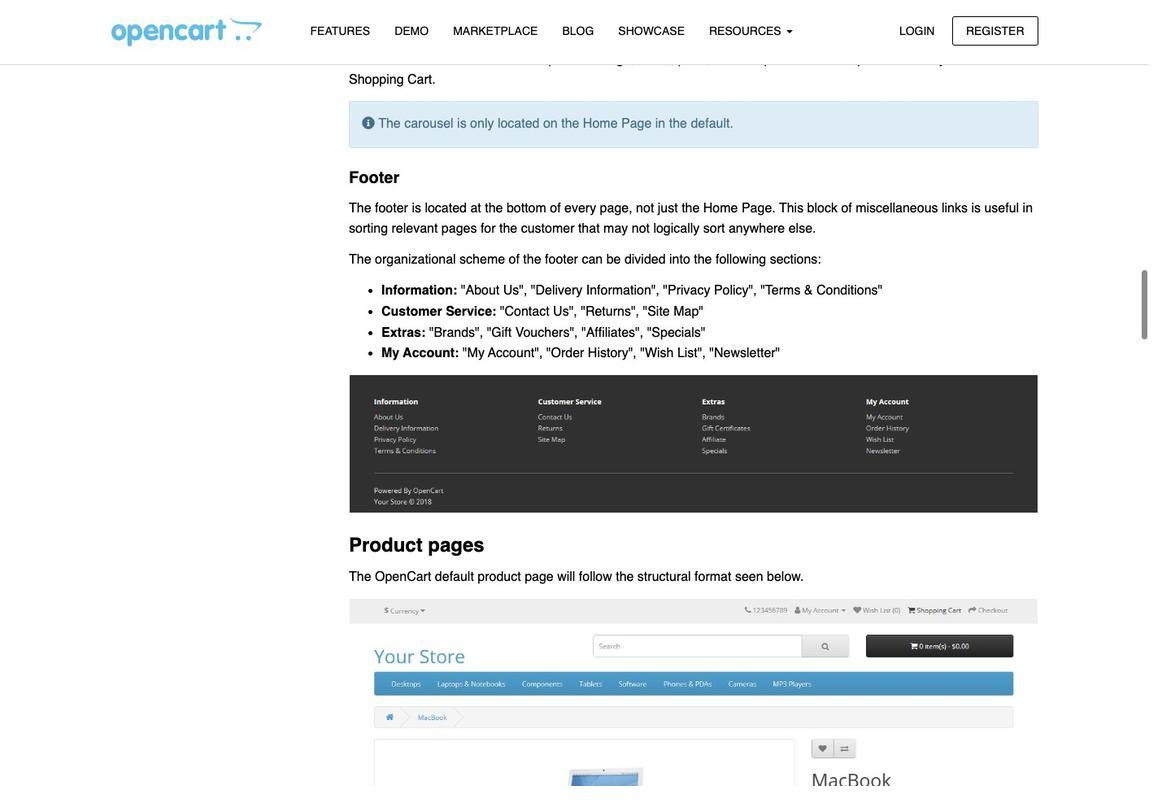 Task type: vqa. For each thing, say whether or not it's contained in the screenshot.
INFORMATION:
yes



Task type: locate. For each thing, give the bounding box(es) containing it.
located left at
[[425, 201, 467, 215]]

marketplace
[[453, 24, 538, 37]]

the down "sorting" in the top of the page
[[349, 252, 372, 267]]

0 vertical spatial home
[[583, 117, 618, 131]]

includes
[[476, 52, 523, 67]]

front - official footer image
[[349, 374, 1039, 513]]

the inside the featured section includes the product image, name, price; and an option to add the product directly to the shopping cart.
[[349, 52, 372, 67]]

the up "sorting" in the top of the page
[[349, 201, 372, 215]]

in inside the footer is located at the bottom of every page, not just the home page. this block of miscellaneous links is useful in sorting relevant pages for the customer that may not logically sort anywhere else.
[[1023, 201, 1033, 215]]

name,
[[639, 52, 675, 67]]

the for the featured section includes the product image, name, price; and an option to add the product directly to the shopping cart.
[[349, 52, 372, 67]]

of
[[550, 201, 561, 215], [842, 201, 853, 215], [509, 252, 520, 267]]

home inside the footer is located at the bottom of every page, not just the home page. this block of miscellaneous links is useful in sorting relevant pages for the customer that may not logically sort anywhere else.
[[704, 201, 738, 215]]

the right at
[[485, 201, 503, 215]]

2 to from the left
[[950, 52, 961, 67]]

product pages
[[349, 534, 485, 557]]

divided
[[625, 252, 666, 267]]

login link
[[886, 16, 949, 45]]

is for footer
[[412, 201, 421, 215]]

located inside the footer is located at the bottom of every page, not just the home page. this block of miscellaneous links is useful in sorting relevant pages for the customer that may not logically sort anywhere else.
[[425, 201, 467, 215]]

"terms
[[761, 283, 801, 298]]

0 vertical spatial us",
[[503, 283, 528, 298]]

default
[[435, 570, 474, 585]]

extras:
[[382, 325, 426, 340]]

register link
[[953, 16, 1039, 45]]

the right just
[[682, 201, 700, 215]]

the carousel is only located on the home page in the default. alert
[[349, 101, 1039, 148]]

"gift
[[487, 325, 512, 340]]

is up relevant
[[412, 201, 421, 215]]

every
[[565, 201, 597, 215]]

front - official featured image
[[349, 0, 1039, 39]]

the right add
[[836, 52, 854, 67]]

0 horizontal spatial in
[[656, 117, 666, 131]]

product left "page"
[[478, 570, 521, 585]]

to
[[796, 52, 807, 67], [950, 52, 961, 67]]

"brands",
[[429, 325, 483, 340]]

bottom
[[507, 201, 547, 215]]

footer inside the footer is located at the bottom of every page, not just the home page. this block of miscellaneous links is useful in sorting relevant pages for the customer that may not logically sort anywhere else.
[[375, 201, 408, 215]]

customer
[[521, 221, 575, 236]]

the right for
[[500, 221, 518, 236]]

of right block on the top right of the page
[[842, 201, 853, 215]]

is right the 'links'
[[972, 201, 981, 215]]

page
[[525, 570, 554, 585]]

my
[[382, 346, 400, 361]]

1 horizontal spatial to
[[950, 52, 961, 67]]

1 vertical spatial in
[[1023, 201, 1033, 215]]

login
[[900, 24, 935, 37]]

1 horizontal spatial is
[[457, 117, 467, 131]]

"about
[[461, 283, 500, 298]]

is left only
[[457, 117, 467, 131]]

0 vertical spatial pages
[[442, 221, 477, 236]]

1 horizontal spatial product
[[549, 52, 592, 67]]

1 vertical spatial home
[[704, 201, 738, 215]]

policy",
[[714, 283, 757, 298]]

1 vertical spatial located
[[425, 201, 467, 215]]

to right directly at the top of page
[[950, 52, 961, 67]]

blog
[[563, 24, 594, 37]]

history",
[[588, 346, 637, 361]]

this
[[780, 201, 804, 215]]

pages up default
[[428, 534, 485, 557]]

of right scheme
[[509, 252, 520, 267]]

list",
[[678, 346, 706, 361]]

us", up "contact
[[503, 283, 528, 298]]

not left just
[[636, 201, 654, 215]]

of up customer
[[550, 201, 561, 215]]

located left on
[[498, 117, 540, 131]]

logically
[[654, 221, 700, 236]]

in
[[656, 117, 666, 131], [1023, 201, 1033, 215]]

0 vertical spatial footer
[[375, 201, 408, 215]]

"specials"
[[647, 325, 706, 340]]

0 horizontal spatial us",
[[503, 283, 528, 298]]

info circle image
[[362, 117, 375, 130]]

1 vertical spatial footer
[[545, 252, 578, 267]]

1 horizontal spatial home
[[704, 201, 738, 215]]

0 vertical spatial in
[[656, 117, 666, 131]]

is
[[457, 117, 467, 131], [412, 201, 421, 215], [972, 201, 981, 215]]

1 vertical spatial not
[[632, 221, 650, 236]]

just
[[658, 201, 678, 215]]

1 to from the left
[[796, 52, 807, 67]]

0 vertical spatial located
[[498, 117, 540, 131]]

1 vertical spatial us",
[[553, 304, 578, 319]]

2 horizontal spatial of
[[842, 201, 853, 215]]

1 horizontal spatial in
[[1023, 201, 1033, 215]]

0 horizontal spatial home
[[583, 117, 618, 131]]

0 horizontal spatial footer
[[375, 201, 408, 215]]

1 vertical spatial pages
[[428, 534, 485, 557]]

1 horizontal spatial located
[[498, 117, 540, 131]]

0 horizontal spatial product
[[478, 570, 521, 585]]

page,
[[600, 201, 633, 215]]

the right the includes
[[527, 52, 545, 67]]

product down blog link
[[549, 52, 592, 67]]

located
[[498, 117, 540, 131], [425, 201, 467, 215]]

resources
[[710, 24, 785, 37]]

the right info circle icon
[[379, 117, 401, 131]]

be
[[607, 252, 621, 267]]

footer up relevant
[[375, 201, 408, 215]]

home up sort
[[704, 201, 738, 215]]

0 horizontal spatial of
[[509, 252, 520, 267]]

1 horizontal spatial us",
[[553, 304, 578, 319]]

product left directly at the top of page
[[858, 52, 901, 67]]

0 horizontal spatial is
[[412, 201, 421, 215]]

"order
[[547, 346, 585, 361]]

located inside alert
[[498, 117, 540, 131]]

in inside the carousel is only located on the home page in the default. alert
[[656, 117, 666, 131]]

the
[[349, 52, 372, 67], [379, 117, 401, 131], [349, 201, 372, 215], [349, 252, 372, 267], [349, 570, 372, 585]]

the down product
[[349, 570, 372, 585]]

cart.
[[408, 73, 436, 87]]

an
[[739, 52, 754, 67]]

vouchers",
[[516, 325, 578, 340]]

the
[[527, 52, 545, 67], [836, 52, 854, 67], [964, 52, 982, 67], [562, 117, 580, 131], [669, 117, 688, 131], [485, 201, 503, 215], [682, 201, 700, 215], [500, 221, 518, 236], [523, 252, 542, 267], [694, 252, 712, 267], [616, 570, 634, 585]]

product
[[549, 52, 592, 67], [858, 52, 901, 67], [478, 570, 521, 585]]

1 horizontal spatial of
[[550, 201, 561, 215]]

seen
[[735, 570, 764, 585]]

carousel
[[405, 117, 454, 131]]

us",
[[503, 283, 528, 298], [553, 304, 578, 319]]

pages down at
[[442, 221, 477, 236]]

the up shopping
[[349, 52, 372, 67]]

footer
[[375, 201, 408, 215], [545, 252, 578, 267]]

home left page
[[583, 117, 618, 131]]

the for the footer is located at the bottom of every page, not just the home page. this block of miscellaneous links is useful in sorting relevant pages for the customer that may not logically sort anywhere else.
[[349, 201, 372, 215]]

"returns",
[[581, 304, 640, 319]]

is inside the carousel is only located on the home page in the default. alert
[[457, 117, 467, 131]]

in right page
[[656, 117, 666, 131]]

us", down "delivery
[[553, 304, 578, 319]]

into
[[670, 252, 691, 267]]

not right may
[[632, 221, 650, 236]]

follow
[[579, 570, 612, 585]]

the inside alert
[[379, 117, 401, 131]]

structural
[[638, 570, 691, 585]]

the right into
[[694, 252, 712, 267]]

in right useful
[[1023, 201, 1033, 215]]

pages
[[442, 221, 477, 236], [428, 534, 485, 557]]

on
[[543, 117, 558, 131]]

footer left can at top right
[[545, 252, 578, 267]]

0 horizontal spatial located
[[425, 201, 467, 215]]

the left default.
[[669, 117, 688, 131]]

the inside the footer is located at the bottom of every page, not just the home page. this block of miscellaneous links is useful in sorting relevant pages for the customer that may not logically sort anywhere else.
[[349, 201, 372, 215]]

0 horizontal spatial to
[[796, 52, 807, 67]]

&
[[805, 283, 813, 298]]

following
[[716, 252, 767, 267]]

to left add
[[796, 52, 807, 67]]



Task type: describe. For each thing, give the bounding box(es) containing it.
else.
[[789, 221, 817, 236]]

marketplace link
[[441, 17, 550, 46]]

page
[[622, 117, 652, 131]]

the opencart default product page will follow the structural format seen below.
[[349, 570, 804, 585]]

service:
[[446, 304, 497, 319]]

"wish
[[641, 346, 674, 361]]

only
[[470, 117, 494, 131]]

demo link
[[383, 17, 441, 46]]

relevant
[[392, 221, 438, 236]]

section
[[431, 52, 472, 67]]

resources link
[[697, 17, 805, 46]]

the for the organizational scheme of the footer can be divided into the following sections:
[[349, 252, 372, 267]]

price;
[[678, 52, 710, 67]]

pages inside the footer is located at the bottom of every page, not just the home page. this block of miscellaneous links is useful in sorting relevant pages for the customer that may not logically sort anywhere else.
[[442, 221, 477, 236]]

the carousel is only located on the home page in the default.
[[375, 117, 734, 131]]

register
[[967, 24, 1025, 37]]

customer
[[382, 304, 442, 319]]

links
[[942, 201, 968, 215]]

add
[[811, 52, 833, 67]]

sections:
[[770, 252, 822, 267]]

miscellaneous
[[856, 201, 939, 215]]

map"
[[674, 304, 704, 319]]

scheme
[[460, 252, 505, 267]]

blog link
[[550, 17, 606, 46]]

the footer is located at the bottom of every page, not just the home page. this block of miscellaneous links is useful in sorting relevant pages for the customer that may not logically sort anywhere else.
[[349, 201, 1033, 236]]

opencart
[[375, 570, 432, 585]]

"my
[[463, 346, 485, 361]]

for
[[481, 221, 496, 236]]

the down the register link
[[964, 52, 982, 67]]

0 vertical spatial not
[[636, 201, 654, 215]]

demo
[[395, 24, 429, 37]]

block
[[808, 201, 838, 215]]

and
[[714, 52, 736, 67]]

format
[[695, 570, 732, 585]]

opencart - open source shopping cart solution image
[[111, 17, 262, 46]]

the for the carousel is only located on the home page in the default.
[[379, 117, 401, 131]]

directly
[[905, 52, 946, 67]]

1 horizontal spatial footer
[[545, 252, 578, 267]]

features
[[310, 24, 370, 37]]

2 horizontal spatial product
[[858, 52, 901, 67]]

conditions"
[[817, 283, 883, 298]]

the right on
[[562, 117, 580, 131]]

the down customer
[[523, 252, 542, 267]]

information",
[[586, 283, 660, 298]]

account:
[[403, 346, 459, 361]]

may
[[604, 221, 628, 236]]

sorting
[[349, 221, 388, 236]]

product
[[349, 534, 423, 557]]

the for the opencart default product page will follow the structural format seen below.
[[349, 570, 372, 585]]

showcase link
[[606, 17, 697, 46]]

default.
[[691, 117, 734, 131]]

front - official product page image
[[349, 598, 1039, 786]]

footer
[[349, 168, 400, 187]]

will
[[558, 570, 576, 585]]

home inside alert
[[583, 117, 618, 131]]

2 horizontal spatial is
[[972, 201, 981, 215]]

option
[[757, 52, 793, 67]]

organizational
[[375, 252, 456, 267]]

anywhere
[[729, 221, 785, 236]]

"privacy
[[663, 283, 711, 298]]

the right follow
[[616, 570, 634, 585]]

at
[[471, 201, 482, 215]]

"affiliates",
[[582, 325, 644, 340]]

below.
[[767, 570, 804, 585]]

image,
[[596, 52, 635, 67]]

"site
[[643, 304, 670, 319]]

can
[[582, 252, 603, 267]]

account",
[[488, 346, 543, 361]]

featured
[[375, 52, 427, 67]]

is for carousel
[[457, 117, 467, 131]]

"contact
[[500, 304, 550, 319]]

that
[[578, 221, 600, 236]]

information:
[[382, 283, 458, 298]]

showcase
[[619, 24, 685, 37]]

page.
[[742, 201, 776, 215]]

useful
[[985, 201, 1020, 215]]

features link
[[298, 17, 383, 46]]

the featured section includes the product image, name, price; and an option to add the product directly to the shopping cart.
[[349, 52, 982, 87]]

shopping
[[349, 73, 404, 87]]

sort
[[704, 221, 725, 236]]

"newsletter"
[[710, 346, 781, 361]]



